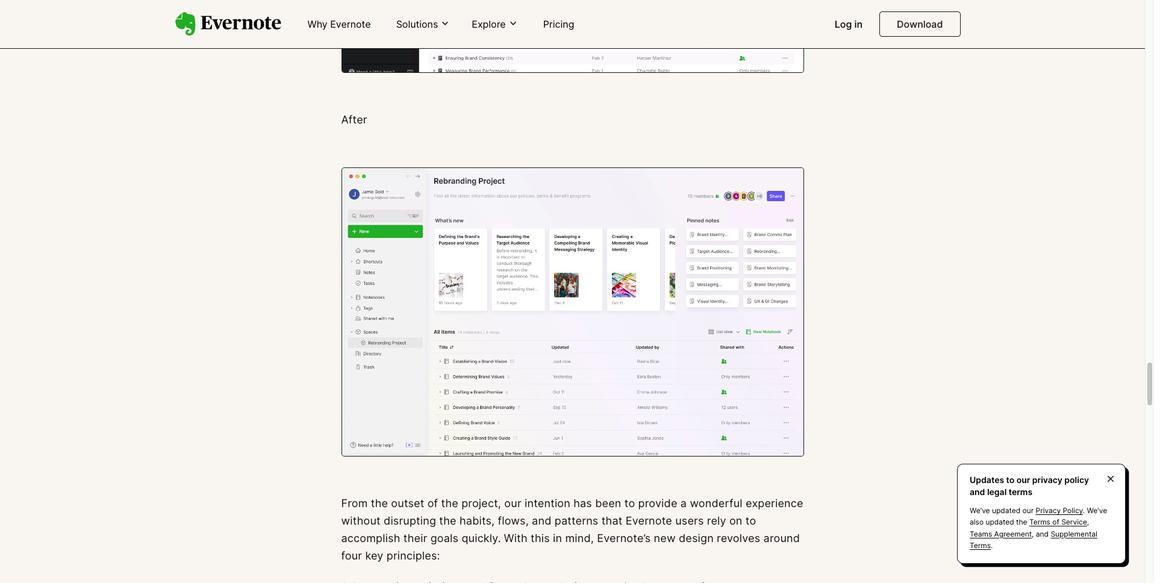 Task type: describe. For each thing, give the bounding box(es) containing it.
to inside updates to our privacy policy and legal terms
[[1007, 475, 1015, 485]]

been
[[596, 497, 622, 510]]

supplemental terms
[[970, 530, 1098, 550]]

pricing
[[543, 18, 575, 30]]

terms inside supplemental terms
[[970, 541, 991, 550]]

explore button
[[469, 17, 522, 31]]

new
[[654, 532, 676, 545]]

explore
[[472, 18, 506, 30]]

evernote inside from the outset of the project, our intention has been to provide a wonderful experience without disrupting the habits, flows, and patterns that evernote users rely on to accomplish their goals quickly.
[[626, 515, 673, 527]]

in inside with this in mind, evernote's new design revolves around four key principles:
[[553, 532, 562, 545]]

1 we've from the left
[[970, 506, 991, 515]]

the right from
[[371, 497, 388, 510]]

0 vertical spatial ,
[[1088, 518, 1090, 527]]

also
[[970, 518, 984, 527]]

policy
[[1063, 506, 1084, 515]]

we've updated our privacy policy
[[970, 506, 1084, 515]]

of inside terms of service , teams agreement , and
[[1053, 518, 1060, 527]]

supplemental
[[1051, 530, 1098, 539]]

privacy policy link
[[1036, 506, 1084, 515]]

0 vertical spatial updated
[[993, 506, 1021, 515]]

download
[[897, 18, 944, 30]]

key
[[366, 549, 384, 562]]

updates
[[970, 475, 1005, 485]]

why evernote link
[[300, 13, 378, 36]]

teams agreement link
[[970, 530, 1032, 539]]

why evernote
[[308, 18, 371, 30]]

teams
[[970, 530, 993, 539]]

the inside . we've also updated the
[[1017, 518, 1028, 527]]

0 vertical spatial in
[[855, 18, 863, 30]]

why
[[308, 18, 328, 30]]

accomplish
[[341, 532, 401, 545]]

from the outset of the project, our intention has been to provide a wonderful experience without disrupting the habits, flows, and patterns that evernote users rely on to accomplish their goals quickly.
[[341, 497, 804, 545]]

goals
[[431, 532, 459, 545]]

terms of service link
[[1030, 518, 1088, 527]]

project,
[[462, 497, 502, 510]]

privacy
[[1033, 475, 1063, 485]]

and inside updates to our privacy policy and legal terms
[[970, 487, 986, 497]]

log in
[[835, 18, 863, 30]]

and inside from the outset of the project, our intention has been to provide a wonderful experience without disrupting the habits, flows, and patterns that evernote users rely on to accomplish their goals quickly.
[[532, 515, 552, 527]]

agreement
[[995, 530, 1032, 539]]

privacy
[[1036, 506, 1061, 515]]

1 vertical spatial to
[[625, 497, 635, 510]]

that
[[602, 515, 623, 527]]



Task type: locate. For each thing, give the bounding box(es) containing it.
1 vertical spatial in
[[553, 532, 562, 545]]

intention
[[525, 497, 571, 510]]

. down teams agreement link on the right bottom of the page
[[991, 541, 993, 550]]

we've inside . we've also updated the
[[1088, 506, 1108, 515]]

in right log
[[855, 18, 863, 30]]

0 horizontal spatial to
[[625, 497, 635, 510]]

1 horizontal spatial to
[[746, 515, 757, 527]]

a
[[681, 497, 687, 510]]

. for .
[[991, 541, 993, 550]]

terms down teams
[[970, 541, 991, 550]]

four
[[341, 549, 362, 562]]

terms of service , teams agreement , and
[[970, 518, 1090, 539]]

our up terms
[[1017, 475, 1031, 485]]

around
[[764, 532, 800, 545]]

their
[[404, 532, 428, 545]]

0 vertical spatial and
[[970, 487, 986, 497]]

our for we've
[[1023, 506, 1034, 515]]

0 vertical spatial .
[[1084, 506, 1086, 515]]

1 vertical spatial and
[[532, 515, 552, 527]]

and
[[970, 487, 986, 497], [532, 515, 552, 527], [1037, 530, 1049, 539]]

updated inside . we've also updated the
[[986, 518, 1015, 527]]

updated up teams agreement link on the right bottom of the page
[[986, 518, 1015, 527]]

our
[[1017, 475, 1031, 485], [505, 497, 522, 510], [1023, 506, 1034, 515]]

to right on
[[746, 515, 757, 527]]

the left the project,
[[441, 497, 459, 510]]

with
[[504, 532, 528, 545]]

1 horizontal spatial of
[[1053, 518, 1060, 527]]

principles:
[[387, 549, 440, 562]]

updated
[[993, 506, 1021, 515], [986, 518, 1015, 527]]

experience
[[746, 497, 804, 510]]

of down 'privacy policy' link
[[1053, 518, 1060, 527]]

our for updates
[[1017, 475, 1031, 485]]

evernote logo image
[[175, 12, 281, 36]]

2 vertical spatial to
[[746, 515, 757, 527]]

0 vertical spatial to
[[1007, 475, 1015, 485]]

terms inside terms of service , teams agreement , and
[[1030, 518, 1051, 527]]

mind,
[[566, 532, 594, 545]]

our inside updates to our privacy policy and legal terms
[[1017, 475, 1031, 485]]

0 vertical spatial terms
[[1030, 518, 1051, 527]]

1 horizontal spatial evernote
[[626, 515, 673, 527]]

we've right policy
[[1088, 506, 1108, 515]]

users
[[676, 515, 704, 527]]

1 vertical spatial .
[[991, 541, 993, 550]]

disrupting
[[384, 515, 436, 527]]

. for . we've also updated the
[[1084, 506, 1086, 515]]

log
[[835, 18, 852, 30]]

evernote's
[[597, 532, 651, 545]]

patterns
[[555, 515, 599, 527]]

.
[[1084, 506, 1086, 515], [991, 541, 993, 550]]

and inside terms of service , teams agreement , and
[[1037, 530, 1049, 539]]

our up flows,
[[505, 497, 522, 510]]

0 horizontal spatial we've
[[970, 506, 991, 515]]

to
[[1007, 475, 1015, 485], [625, 497, 635, 510], [746, 515, 757, 527]]

1 vertical spatial evernote
[[626, 515, 673, 527]]

the up goals at the left bottom
[[440, 515, 457, 527]]

after
[[341, 113, 367, 126]]

0 horizontal spatial ,
[[1032, 530, 1035, 539]]

evernote right why
[[330, 18, 371, 30]]

terms
[[1030, 518, 1051, 527], [970, 541, 991, 550]]

log in link
[[828, 13, 870, 36]]

habits,
[[460, 515, 495, 527]]

updates to our privacy policy and legal terms
[[970, 475, 1090, 497]]

the
[[371, 497, 388, 510], [441, 497, 459, 510], [440, 515, 457, 527], [1017, 518, 1028, 527]]

to up terms
[[1007, 475, 1015, 485]]

2 vertical spatial and
[[1037, 530, 1049, 539]]

of right outset
[[428, 497, 438, 510]]

evernote down the provide
[[626, 515, 673, 527]]

with this in mind, evernote's new design revolves around four key principles:
[[341, 532, 800, 562]]

we've up the also
[[970, 506, 991, 515]]

1 vertical spatial updated
[[986, 518, 1015, 527]]

provide
[[639, 497, 678, 510]]

evernote
[[330, 18, 371, 30], [626, 515, 673, 527]]

1 horizontal spatial in
[[855, 18, 863, 30]]

. up service
[[1084, 506, 1086, 515]]

solutions button
[[393, 17, 454, 31]]

service
[[1062, 518, 1088, 527]]

new evernote ui - spaces image
[[341, 167, 804, 457]]

our inside from the outset of the project, our intention has been to provide a wonderful experience without disrupting the habits, flows, and patterns that evernote users rely on to accomplish their goals quickly.
[[505, 497, 522, 510]]

0 vertical spatial of
[[428, 497, 438, 510]]

to right "been"
[[625, 497, 635, 510]]

from
[[341, 497, 368, 510]]

quickly.
[[462, 532, 501, 545]]

, down . we've also updated the
[[1032, 530, 1035, 539]]

of
[[428, 497, 438, 510], [1053, 518, 1060, 527]]

, up supplemental
[[1088, 518, 1090, 527]]

terms down privacy
[[1030, 518, 1051, 527]]

of inside from the outset of the project, our intention has been to provide a wonderful experience without disrupting the habits, flows, and patterns that evernote users rely on to accomplish their goals quickly.
[[428, 497, 438, 510]]

updated down the legal
[[993, 506, 1021, 515]]

legal
[[988, 487, 1007, 497]]

and down . we've also updated the
[[1037, 530, 1049, 539]]

terms
[[1009, 487, 1033, 497]]

0 horizontal spatial in
[[553, 532, 562, 545]]

supplemental terms link
[[970, 530, 1098, 550]]

2 horizontal spatial and
[[1037, 530, 1049, 539]]

1 vertical spatial ,
[[1032, 530, 1035, 539]]

1 vertical spatial terms
[[970, 541, 991, 550]]

. inside . we've also updated the
[[1084, 506, 1086, 515]]

wonderful
[[690, 497, 743, 510]]

and up this on the bottom left of page
[[532, 515, 552, 527]]

1 horizontal spatial and
[[970, 487, 986, 497]]

download link
[[880, 11, 961, 37]]

0 horizontal spatial .
[[991, 541, 993, 550]]

2 we've from the left
[[1088, 506, 1108, 515]]

on
[[730, 515, 743, 527]]

0 vertical spatial evernote
[[330, 18, 371, 30]]

this
[[531, 532, 550, 545]]

1 horizontal spatial we've
[[1088, 506, 1108, 515]]

design
[[679, 532, 714, 545]]

flows,
[[498, 515, 529, 527]]

and down updates
[[970, 487, 986, 497]]

0 horizontal spatial terms
[[970, 541, 991, 550]]

,
[[1088, 518, 1090, 527], [1032, 530, 1035, 539]]

. we've also updated the
[[970, 506, 1108, 527]]

rely
[[707, 515, 727, 527]]

our up terms of service , teams agreement , and on the bottom
[[1023, 506, 1034, 515]]

1 horizontal spatial .
[[1084, 506, 1086, 515]]

in right this on the bottom left of page
[[553, 532, 562, 545]]

in
[[855, 18, 863, 30], [553, 532, 562, 545]]

we've
[[970, 506, 991, 515], [1088, 506, 1108, 515]]

the down we've updated our privacy policy in the bottom of the page
[[1017, 518, 1028, 527]]

pricing link
[[536, 13, 582, 36]]

1 vertical spatial of
[[1053, 518, 1060, 527]]

1 horizontal spatial terms
[[1030, 518, 1051, 527]]

has
[[574, 497, 592, 510]]

1 horizontal spatial ,
[[1088, 518, 1090, 527]]

0 horizontal spatial and
[[532, 515, 552, 527]]

policy
[[1065, 475, 1090, 485]]

revolves
[[717, 532, 761, 545]]

2 horizontal spatial to
[[1007, 475, 1015, 485]]

solutions
[[396, 18, 438, 30]]

outset
[[391, 497, 425, 510]]

0 horizontal spatial evernote
[[330, 18, 371, 30]]

0 horizontal spatial of
[[428, 497, 438, 510]]

without
[[341, 515, 381, 527]]



Task type: vqa. For each thing, say whether or not it's contained in the screenshot.
left save
no



